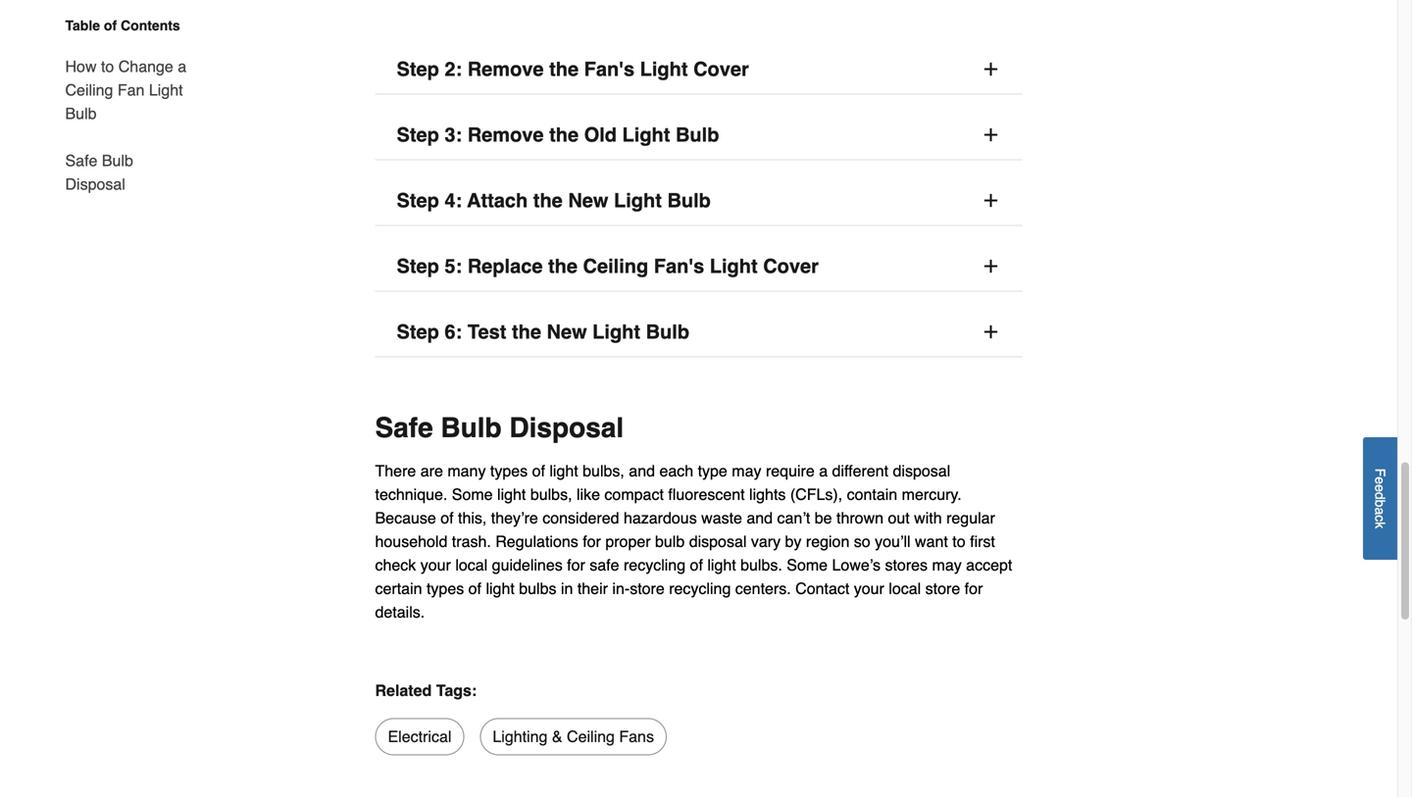 Task type: describe. For each thing, give the bounding box(es) containing it.
tags:
[[436, 682, 477, 700]]

regulations
[[496, 533, 578, 551]]

step 5: replace the ceiling fan's light cover button
[[375, 242, 1023, 292]]

attach
[[467, 189, 528, 212]]

2 e from the top
[[1373, 485, 1388, 492]]

in
[[561, 580, 573, 598]]

in-
[[612, 580, 630, 598]]

bulb inside safe bulb disposal
[[102, 152, 133, 170]]

0 vertical spatial your
[[421, 556, 451, 574]]

0 vertical spatial recycling
[[624, 556, 686, 574]]

0 vertical spatial and
[[629, 462, 655, 480]]

plus image for step 4: attach the new light bulb
[[981, 191, 1001, 210]]

1 e from the top
[[1373, 477, 1388, 485]]

change
[[118, 57, 173, 76]]

new for test
[[547, 321, 587, 343]]

there are many types of light bulbs, and each type may require a different disposal technique. some light bulbs, like compact fluorescent lights (cfls), contain mercury. because of this, they're considered hazardous waste and can't be thrown out with regular household trash. regulations for proper bulb disposal vary by region so you'll want to first check your local guidelines for safe recycling of light bulbs. some lowe's stores may accept certain types of light bulbs in their in-store recycling centers. contact your local store for details.
[[375, 462, 1013, 621]]

bulb inside step 6: test the new light bulb 'button'
[[646, 321, 690, 343]]

light left "bulbs."
[[708, 556, 736, 574]]

how
[[65, 57, 97, 76]]

out
[[888, 509, 910, 527]]

vary
[[751, 533, 781, 551]]

different
[[832, 462, 889, 480]]

table of contents element
[[50, 16, 197, 196]]

the for 6:
[[512, 321, 541, 343]]

replace
[[468, 255, 543, 278]]

plus image for step 6: test the new light bulb
[[981, 322, 1001, 342]]

lighting & ceiling fans link
[[480, 719, 667, 756]]

of up they're
[[532, 462, 545, 480]]

how to change a ceiling fan light bulb
[[65, 57, 187, 123]]

be
[[815, 509, 832, 527]]

this,
[[458, 509, 487, 527]]

&
[[552, 728, 563, 746]]

fluorescent
[[668, 486, 745, 504]]

1 vertical spatial for
[[567, 556, 585, 574]]

old
[[584, 124, 617, 146]]

0 vertical spatial for
[[583, 533, 601, 551]]

with
[[914, 509, 942, 527]]

considered
[[543, 509, 619, 527]]

1 horizontal spatial safe bulb disposal
[[375, 413, 624, 444]]

there
[[375, 462, 416, 480]]

bulb inside step 4: attach the new light bulb button
[[667, 189, 711, 212]]

step 5: replace the ceiling fan's light cover
[[397, 255, 819, 278]]

0 vertical spatial some
[[452, 486, 493, 504]]

contain
[[847, 486, 898, 504]]

fan's inside step 5: replace the ceiling fan's light cover button
[[654, 255, 705, 278]]

to inside there are many types of light bulbs, and each type may require a different disposal technique. some light bulbs, like compact fluorescent lights (cfls), contain mercury. because of this, they're considered hazardous waste and can't be thrown out with regular household trash. regulations for proper bulb disposal vary by region so you'll want to first check your local guidelines for safe recycling of light bulbs. some lowe's stores may accept certain types of light bulbs in their in-store recycling centers. contact your local store for details.
[[953, 533, 966, 551]]

household
[[375, 533, 448, 551]]

step 6: test the new light bulb
[[397, 321, 690, 343]]

f
[[1373, 468, 1388, 477]]

step 4: attach the new light bulb button
[[375, 176, 1023, 226]]

light down guidelines at the bottom of the page
[[486, 580, 515, 598]]

so
[[854, 533, 871, 551]]

fans
[[619, 728, 654, 746]]

step for step 4: attach the new light bulb
[[397, 189, 439, 212]]

0 horizontal spatial local
[[455, 556, 488, 574]]

their
[[578, 580, 608, 598]]

table of contents
[[65, 18, 180, 33]]

1 vertical spatial may
[[932, 556, 962, 574]]

0 horizontal spatial types
[[427, 580, 464, 598]]

1 vertical spatial cover
[[763, 255, 819, 278]]

centers.
[[735, 580, 791, 598]]

hazardous
[[624, 509, 697, 527]]

certain
[[375, 580, 422, 598]]

compact
[[605, 486, 664, 504]]

fan
[[118, 81, 145, 99]]

lighting
[[493, 728, 548, 746]]

stores
[[885, 556, 928, 574]]

step 3: remove the old light bulb
[[397, 124, 719, 146]]

like
[[577, 486, 600, 504]]

lighting & ceiling fans
[[493, 728, 654, 746]]

0 horizontal spatial disposal
[[689, 533, 747, 551]]

check
[[375, 556, 416, 574]]

each
[[660, 462, 694, 480]]

ceiling for fan's
[[583, 255, 649, 278]]

1 horizontal spatial some
[[787, 556, 828, 574]]

5:
[[445, 255, 462, 278]]

d
[[1373, 492, 1388, 500]]

6:
[[445, 321, 462, 343]]

4:
[[445, 189, 462, 212]]

bulb
[[655, 533, 685, 551]]

step 4: attach the new light bulb
[[397, 189, 711, 212]]

of down 'trash.'
[[469, 580, 482, 598]]

plus image for step 5: replace the ceiling fan's light cover
[[981, 257, 1001, 276]]

related
[[375, 682, 432, 700]]

1 horizontal spatial safe
[[375, 413, 433, 444]]

require
[[766, 462, 815, 480]]

b
[[1373, 500, 1388, 507]]

step 2: remove the fan's light cover
[[397, 58, 749, 80]]

many
[[448, 462, 486, 480]]

accept
[[966, 556, 1013, 574]]

step 2: remove the fan's light cover button
[[375, 45, 1023, 95]]

contact
[[796, 580, 850, 598]]

safe bulb disposal link
[[65, 137, 197, 196]]



Task type: locate. For each thing, give the bounding box(es) containing it.
trash.
[[452, 533, 491, 551]]

of right table
[[104, 18, 117, 33]]

5 step from the top
[[397, 321, 439, 343]]

3 step from the top
[[397, 189, 439, 212]]

electrical
[[388, 728, 452, 746]]

light for step 3: remove the old light bulb
[[622, 124, 670, 146]]

2 plus image from the top
[[981, 191, 1001, 210]]

1 step from the top
[[397, 58, 439, 80]]

0 vertical spatial safe
[[65, 152, 98, 170]]

1 store from the left
[[630, 580, 665, 598]]

0 vertical spatial ceiling
[[65, 81, 113, 99]]

0 horizontal spatial to
[[101, 57, 114, 76]]

light up "like"
[[550, 462, 578, 480]]

ceiling right "&"
[[567, 728, 615, 746]]

the
[[549, 58, 579, 80], [549, 124, 579, 146], [533, 189, 563, 212], [548, 255, 578, 278], [512, 321, 541, 343]]

of
[[104, 18, 117, 33], [532, 462, 545, 480], [441, 509, 454, 527], [690, 556, 703, 574], [469, 580, 482, 598]]

1 vertical spatial ceiling
[[583, 255, 649, 278]]

region
[[806, 533, 850, 551]]

plus image inside step 5: replace the ceiling fan's light cover button
[[981, 257, 1001, 276]]

light inside button
[[614, 189, 662, 212]]

1 horizontal spatial fan's
[[654, 255, 705, 278]]

safe up there
[[375, 413, 433, 444]]

the right attach
[[533, 189, 563, 212]]

table
[[65, 18, 100, 33]]

waste
[[701, 509, 742, 527]]

safe inside safe bulb disposal
[[65, 152, 98, 170]]

store down stores on the bottom right of page
[[926, 580, 961, 598]]

0 vertical spatial local
[[455, 556, 488, 574]]

light up 'step 5: replace the ceiling fan's light cover'
[[614, 189, 662, 212]]

e up d at the bottom
[[1373, 477, 1388, 485]]

want
[[915, 533, 948, 551]]

0 vertical spatial disposal
[[893, 462, 951, 480]]

step left '3:'
[[397, 124, 439, 146]]

1 plus image from the top
[[981, 59, 1001, 79]]

step left "4:"
[[397, 189, 439, 212]]

fan's down step 4: attach the new light bulb button
[[654, 255, 705, 278]]

light inside 'button'
[[593, 321, 641, 343]]

1 horizontal spatial to
[[953, 533, 966, 551]]

because
[[375, 509, 436, 527]]

f e e d b a c k
[[1373, 468, 1388, 529]]

light down 'step 5: replace the ceiling fan's light cover'
[[593, 321, 641, 343]]

lowe's
[[832, 556, 881, 574]]

types
[[490, 462, 528, 480], [427, 580, 464, 598]]

step inside button
[[397, 189, 439, 212]]

some
[[452, 486, 493, 504], [787, 556, 828, 574]]

k
[[1373, 522, 1388, 529]]

a inside how to change a ceiling fan light bulb
[[178, 57, 187, 76]]

0 vertical spatial cover
[[694, 58, 749, 80]]

bulb down how
[[65, 104, 97, 123]]

plus image inside step 4: attach the new light bulb button
[[981, 191, 1001, 210]]

you'll
[[875, 533, 911, 551]]

are
[[421, 462, 443, 480]]

light inside how to change a ceiling fan light bulb
[[149, 81, 183, 99]]

0 vertical spatial plus image
[[981, 59, 1001, 79]]

step for step 3: remove the old light bulb
[[397, 124, 439, 146]]

electrical link
[[375, 719, 464, 756]]

the inside step 5: replace the ceiling fan's light cover button
[[548, 255, 578, 278]]

1 remove from the top
[[468, 58, 544, 80]]

1 vertical spatial remove
[[468, 124, 544, 146]]

1 horizontal spatial cover
[[763, 255, 819, 278]]

some up this,
[[452, 486, 493, 504]]

ceiling down step 4: attach the new light bulb
[[583, 255, 649, 278]]

2 step from the top
[[397, 124, 439, 146]]

1 vertical spatial your
[[854, 580, 885, 598]]

remove right '3:'
[[468, 124, 544, 146]]

c
[[1373, 515, 1388, 522]]

plus image inside the step 3: remove the old light bulb button
[[981, 125, 1001, 145]]

step left 5:
[[397, 255, 439, 278]]

ceiling inside how to change a ceiling fan light bulb
[[65, 81, 113, 99]]

light down change in the top left of the page
[[149, 81, 183, 99]]

safe bulb disposal down how to change a ceiling fan light bulb
[[65, 152, 133, 193]]

related tags:
[[375, 682, 477, 700]]

1 plus image from the top
[[981, 125, 1001, 145]]

1 horizontal spatial and
[[747, 509, 773, 527]]

the inside step 2: remove the fan's light cover button
[[549, 58, 579, 80]]

bulb down how to change a ceiling fan light bulb
[[102, 152, 133, 170]]

f e e d b a c k button
[[1363, 437, 1398, 560]]

thrown
[[837, 509, 884, 527]]

step 3: remove the old light bulb button
[[375, 110, 1023, 160]]

some down by on the right of the page
[[787, 556, 828, 574]]

step for step 5: replace the ceiling fan's light cover
[[397, 255, 439, 278]]

bulbs, up "like"
[[583, 462, 625, 480]]

1 horizontal spatial types
[[490, 462, 528, 480]]

ceiling down how
[[65, 81, 113, 99]]

disposal
[[65, 175, 125, 193], [509, 413, 624, 444]]

safe bulb disposal inside table of contents element
[[65, 152, 133, 193]]

step 6: test the new light bulb button
[[375, 308, 1023, 358]]

contents
[[121, 18, 180, 33]]

bulb down step 5: replace the ceiling fan's light cover button
[[646, 321, 690, 343]]

0 horizontal spatial bulbs,
[[530, 486, 572, 504]]

new inside 'button'
[[547, 321, 587, 343]]

step for step 6: test the new light bulb
[[397, 321, 439, 343]]

a up k at bottom
[[1373, 507, 1388, 515]]

1 vertical spatial bulbs,
[[530, 486, 572, 504]]

first
[[970, 533, 995, 551]]

light for step 2: remove the fan's light cover
[[640, 58, 688, 80]]

bulb inside the step 3: remove the old light bulb button
[[676, 124, 719, 146]]

1 horizontal spatial store
[[926, 580, 961, 598]]

0 vertical spatial new
[[568, 189, 609, 212]]

0 horizontal spatial safe bulb disposal
[[65, 152, 133, 193]]

of down the waste
[[690, 556, 703, 574]]

0 horizontal spatial disposal
[[65, 175, 125, 193]]

the for 5:
[[548, 255, 578, 278]]

step left 6:
[[397, 321, 439, 343]]

may up lights
[[732, 462, 762, 480]]

types right certain
[[427, 580, 464, 598]]

safe bulb disposal up many
[[375, 413, 624, 444]]

0 vertical spatial plus image
[[981, 125, 1001, 145]]

light up they're
[[497, 486, 526, 504]]

bulb down the step 3: remove the old light bulb button
[[667, 189, 711, 212]]

0 horizontal spatial and
[[629, 462, 655, 480]]

disposal up mercury.
[[893, 462, 951, 480]]

your down household
[[421, 556, 451, 574]]

0 vertical spatial safe bulb disposal
[[65, 152, 133, 193]]

proper
[[606, 533, 651, 551]]

new down 'step 5: replace the ceiling fan's light cover'
[[547, 321, 587, 343]]

to
[[101, 57, 114, 76], [953, 533, 966, 551]]

1 horizontal spatial may
[[932, 556, 962, 574]]

plus image
[[981, 125, 1001, 145], [981, 191, 1001, 210]]

0 horizontal spatial store
[[630, 580, 665, 598]]

plus image inside step 2: remove the fan's light cover button
[[981, 59, 1001, 79]]

1 vertical spatial fan's
[[654, 255, 705, 278]]

2:
[[445, 58, 462, 80]]

1 vertical spatial new
[[547, 321, 587, 343]]

to right how
[[101, 57, 114, 76]]

by
[[785, 533, 802, 551]]

0 vertical spatial disposal
[[65, 175, 125, 193]]

4 step from the top
[[397, 255, 439, 278]]

the inside step 4: attach the new light bulb button
[[533, 189, 563, 212]]

test
[[468, 321, 507, 343]]

1 vertical spatial a
[[819, 462, 828, 480]]

2 vertical spatial plus image
[[981, 322, 1001, 342]]

1 vertical spatial safe bulb disposal
[[375, 413, 624, 444]]

of left this,
[[441, 509, 454, 527]]

fan's
[[584, 58, 635, 80], [654, 255, 705, 278]]

2 vertical spatial a
[[1373, 507, 1388, 515]]

1 vertical spatial plus image
[[981, 257, 1001, 276]]

0 vertical spatial a
[[178, 57, 187, 76]]

plus image for step 3: remove the old light bulb
[[981, 125, 1001, 145]]

bulb
[[65, 104, 97, 123], [676, 124, 719, 146], [102, 152, 133, 170], [667, 189, 711, 212], [646, 321, 690, 343], [441, 413, 502, 444]]

1 vertical spatial some
[[787, 556, 828, 574]]

new down old
[[568, 189, 609, 212]]

1 horizontal spatial disposal
[[893, 462, 951, 480]]

3:
[[445, 124, 462, 146]]

technique.
[[375, 486, 448, 504]]

new inside button
[[568, 189, 609, 212]]

the for 3:
[[549, 124, 579, 146]]

1 vertical spatial local
[[889, 580, 921, 598]]

to inside how to change a ceiling fan light bulb
[[101, 57, 114, 76]]

bulbs.
[[741, 556, 783, 574]]

the for 4:
[[533, 189, 563, 212]]

2 store from the left
[[926, 580, 961, 598]]

the left old
[[549, 124, 579, 146]]

1 horizontal spatial a
[[819, 462, 828, 480]]

1 horizontal spatial bulbs,
[[583, 462, 625, 480]]

recycling
[[624, 556, 686, 574], [669, 580, 731, 598]]

step left 2: at the left top
[[397, 58, 439, 80]]

bulbs
[[519, 580, 557, 598]]

remove
[[468, 58, 544, 80], [468, 124, 544, 146]]

1 horizontal spatial local
[[889, 580, 921, 598]]

0 horizontal spatial a
[[178, 57, 187, 76]]

0 horizontal spatial some
[[452, 486, 493, 504]]

a right change in the top left of the page
[[178, 57, 187, 76]]

1 horizontal spatial your
[[854, 580, 885, 598]]

0 vertical spatial fan's
[[584, 58, 635, 80]]

and up 'vary'
[[747, 509, 773, 527]]

remove for 2:
[[468, 58, 544, 80]]

to left first
[[953, 533, 966, 551]]

local
[[455, 556, 488, 574], [889, 580, 921, 598]]

plus image inside step 6: test the new light bulb 'button'
[[981, 322, 1001, 342]]

local down stores on the bottom right of page
[[889, 580, 921, 598]]

1 vertical spatial disposal
[[509, 413, 624, 444]]

0 horizontal spatial safe
[[65, 152, 98, 170]]

0 vertical spatial to
[[101, 57, 114, 76]]

the right "test"
[[512, 321, 541, 343]]

safe down how to change a ceiling fan light bulb
[[65, 152, 98, 170]]

step for step 2: remove the fan's light cover
[[397, 58, 439, 80]]

bulbs, left "like"
[[530, 486, 572, 504]]

guidelines
[[492, 556, 563, 574]]

safe
[[590, 556, 619, 574]]

new for attach
[[568, 189, 609, 212]]

1 vertical spatial safe
[[375, 413, 433, 444]]

0 vertical spatial types
[[490, 462, 528, 480]]

can't
[[777, 509, 811, 527]]

light
[[640, 58, 688, 80], [149, 81, 183, 99], [622, 124, 670, 146], [614, 189, 662, 212], [710, 255, 758, 278], [593, 321, 641, 343]]

light up the step 3: remove the old light bulb button
[[640, 58, 688, 80]]

plus image
[[981, 59, 1001, 79], [981, 257, 1001, 276], [981, 322, 1001, 342]]

and up compact
[[629, 462, 655, 480]]

step inside 'button'
[[397, 321, 439, 343]]

bulb up many
[[441, 413, 502, 444]]

2 plus image from the top
[[981, 257, 1001, 276]]

light for step 4: attach the new light bulb
[[614, 189, 662, 212]]

1 vertical spatial recycling
[[669, 580, 731, 598]]

a inside the f e e d b a c k button
[[1373, 507, 1388, 515]]

your down lowe's
[[854, 580, 885, 598]]

1 vertical spatial plus image
[[981, 191, 1001, 210]]

bulb down step 2: remove the fan's light cover button
[[676, 124, 719, 146]]

0 vertical spatial remove
[[468, 58, 544, 80]]

1 vertical spatial and
[[747, 509, 773, 527]]

2 vertical spatial for
[[965, 580, 983, 598]]

(cfls),
[[790, 486, 843, 504]]

ceiling inside button
[[583, 255, 649, 278]]

your
[[421, 556, 451, 574], [854, 580, 885, 598]]

they're
[[491, 509, 538, 527]]

1 vertical spatial to
[[953, 533, 966, 551]]

0 vertical spatial bulbs,
[[583, 462, 625, 480]]

types right many
[[490, 462, 528, 480]]

fan's up old
[[584, 58, 635, 80]]

3 plus image from the top
[[981, 322, 1001, 342]]

for
[[583, 533, 601, 551], [567, 556, 585, 574], [965, 580, 983, 598]]

light right old
[[622, 124, 670, 146]]

fan's inside step 2: remove the fan's light cover button
[[584, 58, 635, 80]]

0 horizontal spatial may
[[732, 462, 762, 480]]

may
[[732, 462, 762, 480], [932, 556, 962, 574]]

store down proper
[[630, 580, 665, 598]]

1 vertical spatial disposal
[[689, 533, 747, 551]]

e up b
[[1373, 485, 1388, 492]]

local down 'trash.'
[[455, 556, 488, 574]]

the right 'replace'
[[548, 255, 578, 278]]

regular
[[947, 509, 995, 527]]

new
[[568, 189, 609, 212], [547, 321, 587, 343]]

how to change a ceiling fan light bulb link
[[65, 43, 197, 137]]

a up (cfls),
[[819, 462, 828, 480]]

the inside the step 3: remove the old light bulb button
[[549, 124, 579, 146]]

0 vertical spatial may
[[732, 462, 762, 480]]

2 horizontal spatial a
[[1373, 507, 1388, 515]]

light for step 6: test the new light bulb
[[593, 321, 641, 343]]

bulb inside how to change a ceiling fan light bulb
[[65, 104, 97, 123]]

may down the want
[[932, 556, 962, 574]]

light down step 4: attach the new light bulb button
[[710, 255, 758, 278]]

2 remove from the top
[[468, 124, 544, 146]]

1 vertical spatial types
[[427, 580, 464, 598]]

disposal down the waste
[[689, 533, 747, 551]]

remove for 3:
[[468, 124, 544, 146]]

light
[[550, 462, 578, 480], [497, 486, 526, 504], [708, 556, 736, 574], [486, 580, 515, 598]]

0 horizontal spatial cover
[[694, 58, 749, 80]]

the inside step 6: test the new light bulb 'button'
[[512, 321, 541, 343]]

0 horizontal spatial your
[[421, 556, 451, 574]]

disposal inside safe bulb disposal
[[65, 175, 125, 193]]

the for 2:
[[549, 58, 579, 80]]

1 horizontal spatial disposal
[[509, 413, 624, 444]]

mercury.
[[902, 486, 962, 504]]

disposal
[[893, 462, 951, 480], [689, 533, 747, 551]]

for up in
[[567, 556, 585, 574]]

type
[[698, 462, 728, 480]]

ceiling for fan
[[65, 81, 113, 99]]

safe
[[65, 152, 98, 170], [375, 413, 433, 444]]

0 horizontal spatial fan's
[[584, 58, 635, 80]]

plus image for step 2: remove the fan's light cover
[[981, 59, 1001, 79]]

a inside there are many types of light bulbs, and each type may require a different disposal technique. some light bulbs, like compact fluorescent lights (cfls), contain mercury. because of this, they're considered hazardous waste and can't be thrown out with regular household trash. regulations for proper bulb disposal vary by region so you'll want to first check your local guidelines for safe recycling of light bulbs. some lowe's stores may accept certain types of light bulbs in their in-store recycling centers. contact your local store for details.
[[819, 462, 828, 480]]

2 vertical spatial ceiling
[[567, 728, 615, 746]]

lights
[[749, 486, 786, 504]]

the up step 3: remove the old light bulb
[[549, 58, 579, 80]]

for down considered
[[583, 533, 601, 551]]

e
[[1373, 477, 1388, 485], [1373, 485, 1388, 492]]

details.
[[375, 603, 425, 621]]

for down accept at the right of page
[[965, 580, 983, 598]]

remove right 2: at the left top
[[468, 58, 544, 80]]



Task type: vqa. For each thing, say whether or not it's contained in the screenshot.
Save
no



